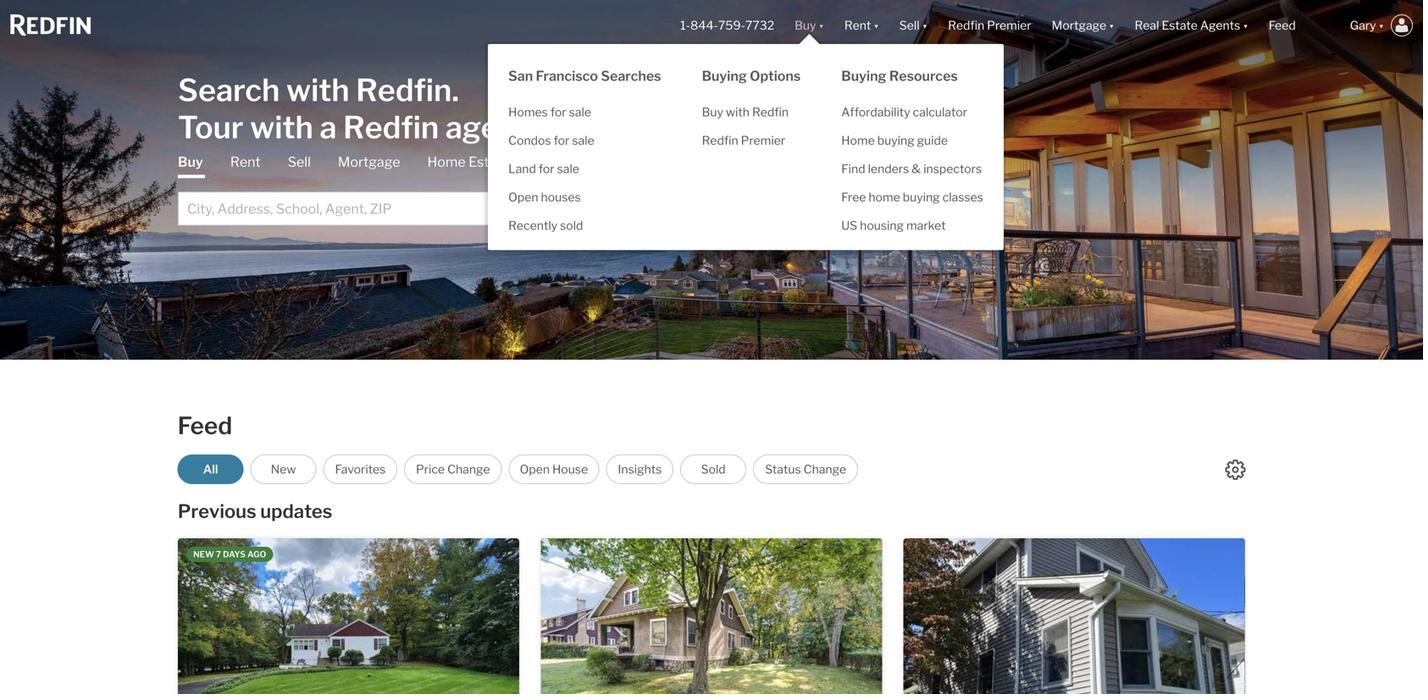 Task type: describe. For each thing, give the bounding box(es) containing it.
buy ▾ button
[[795, 0, 824, 51]]

City, Address, School, Agent, ZIP search field
[[178, 192, 607, 226]]

rent for rent ▾
[[844, 18, 871, 33]]

real estate agents ▾ link
[[1135, 0, 1248, 51]]

price change
[[416, 463, 490, 477]]

1 photo of 127 wayne ave, suffern, ny 10901 image from the left
[[541, 539, 882, 695]]

condos for sale
[[508, 133, 594, 148]]

Status Change radio
[[753, 455, 858, 485]]

buy for buy with redfin
[[702, 105, 723, 120]]

land
[[508, 162, 536, 176]]

favorites
[[335, 463, 386, 477]]

price
[[416, 463, 445, 477]]

find lenders & inspectors link
[[821, 155, 1004, 183]]

search with redfin. tour with a redfin agent.
[[178, 72, 537, 146]]

redfin down buy with redfin
[[702, 133, 738, 148]]

sale for land for sale
[[557, 162, 579, 176]]

New radio
[[250, 455, 316, 485]]

tab list containing buy
[[178, 153, 644, 226]]

redfin inside button
[[948, 18, 984, 33]]

1 vertical spatial buying
[[903, 190, 940, 205]]

buy link
[[178, 153, 203, 178]]

change for price change
[[447, 463, 490, 477]]

home for home estimate
[[427, 154, 466, 170]]

for for condos
[[554, 133, 570, 148]]

mortgage ▾
[[1052, 18, 1114, 33]]

All radio
[[178, 455, 244, 485]]

lenders
[[868, 162, 909, 176]]

open for open houses
[[508, 190, 538, 205]]

home buying guide link
[[821, 127, 1004, 155]]

&
[[912, 162, 921, 176]]

redfin up 'redfin premier' link
[[752, 105, 789, 120]]

redfin premier link
[[682, 127, 821, 155]]

rent for rent
[[230, 154, 261, 170]]

calculator
[[913, 105, 967, 120]]

sell ▾ button
[[899, 0, 928, 51]]

feed button
[[1259, 0, 1340, 51]]

inspectors
[[923, 162, 982, 176]]

mortgage ▾ button
[[1052, 0, 1114, 51]]

us
[[841, 219, 857, 233]]

recently sold link
[[488, 212, 682, 240]]

buying for buying resources
[[841, 68, 886, 84]]

option group containing all
[[178, 455, 858, 485]]

Insights radio
[[606, 455, 674, 485]]

rent link
[[230, 153, 261, 172]]

homes
[[508, 105, 548, 120]]

new 7 days ago
[[193, 550, 266, 560]]

home
[[869, 190, 900, 205]]

previous updates
[[178, 500, 332, 523]]

tour
[[178, 109, 244, 146]]

gary
[[1350, 18, 1376, 33]]

homes for sale link
[[488, 98, 682, 127]]

sell link
[[288, 153, 311, 172]]

home buying guide
[[841, 133, 948, 148]]

house
[[552, 463, 588, 477]]

days
[[223, 550, 246, 560]]

us housing market
[[841, 219, 946, 233]]

buy with redfin
[[702, 105, 789, 120]]

sell for sell ▾
[[899, 18, 920, 33]]

mortgage for mortgage ▾
[[1052, 18, 1106, 33]]

land for sale link
[[488, 155, 682, 183]]

searches
[[601, 68, 661, 84]]

homes for sale
[[508, 105, 591, 120]]

affordability
[[841, 105, 910, 120]]

sell ▾
[[899, 18, 928, 33]]

▾ for sell ▾
[[922, 18, 928, 33]]

open houses link
[[488, 183, 682, 212]]

gary ▾
[[1350, 18, 1384, 33]]

1-
[[680, 18, 690, 33]]

condos for sale link
[[488, 127, 682, 155]]

Sold radio
[[680, 455, 746, 485]]

home for home buying guide
[[841, 133, 875, 148]]

7732
[[745, 18, 774, 33]]

redfin premier for 'redfin premier' link
[[702, 133, 785, 148]]

Favorites radio
[[323, 455, 397, 485]]

us housing market link
[[821, 212, 1004, 240]]

agent.
[[445, 109, 537, 146]]

options
[[750, 68, 801, 84]]

2 photo of 113 brakeshoe pl, mahwah, nj 07430 image from the left
[[1245, 539, 1423, 695]]



Task type: locate. For each thing, give the bounding box(es) containing it.
feed
[[1269, 18, 1296, 33], [178, 412, 232, 440]]

1 horizontal spatial mortgage
[[1052, 18, 1106, 33]]

feed right agents
[[1269, 18, 1296, 33]]

free home buying classes link
[[821, 183, 1004, 212]]

home inside home buying guide link
[[841, 133, 875, 148]]

guide
[[917, 133, 948, 148]]

rent ▾ button
[[834, 0, 889, 51]]

1 vertical spatial rent
[[230, 154, 261, 170]]

a
[[320, 109, 337, 146]]

photo of 181 e crescent ave, mahwah, nj 07430 image
[[178, 539, 519, 695], [519, 539, 861, 695]]

2 vertical spatial buy
[[178, 154, 203, 170]]

for inside condos for sale link
[[554, 133, 570, 148]]

for right land
[[539, 162, 555, 176]]

redfin premier right sell ▾
[[948, 18, 1031, 33]]

buying up 'market' on the right top of the page
[[903, 190, 940, 205]]

san francisco searches
[[508, 68, 661, 84]]

4 ▾ from the left
[[1109, 18, 1114, 33]]

0 horizontal spatial feed
[[178, 412, 232, 440]]

1 vertical spatial redfin premier
[[702, 133, 785, 148]]

redfin right sell ▾
[[948, 18, 984, 33]]

sold
[[560, 219, 583, 233]]

tab list
[[178, 153, 644, 226]]

redfin premier down buy with redfin
[[702, 133, 785, 148]]

free
[[841, 190, 866, 205]]

1 horizontal spatial feed
[[1269, 18, 1296, 33]]

1 horizontal spatial buying
[[841, 68, 886, 84]]

affordability calculator link
[[821, 98, 1004, 127]]

open left the 'house'
[[520, 463, 550, 477]]

for up condos for sale
[[550, 105, 566, 120]]

home estimate
[[427, 154, 525, 170]]

sale for condos for sale
[[572, 133, 594, 148]]

▾ left sell ▾
[[874, 18, 879, 33]]

▾ for gary ▾
[[1379, 18, 1384, 33]]

▾ up resources
[[922, 18, 928, 33]]

0 vertical spatial premier
[[987, 18, 1031, 33]]

affordability calculator
[[841, 105, 967, 120]]

1 vertical spatial mortgage
[[338, 154, 400, 170]]

Open House radio
[[508, 455, 599, 485]]

redfin.
[[356, 72, 459, 109]]

▾ for rent ▾
[[874, 18, 879, 33]]

1 vertical spatial premier
[[741, 133, 785, 148]]

0 horizontal spatial premier
[[741, 133, 785, 148]]

1 horizontal spatial home
[[841, 133, 875, 148]]

▾ left real
[[1109, 18, 1114, 33]]

1 vertical spatial home
[[427, 154, 466, 170]]

▾ left the rent ▾
[[819, 18, 824, 33]]

updates
[[260, 500, 332, 523]]

recently sold
[[508, 219, 583, 233]]

classes
[[942, 190, 983, 205]]

0 vertical spatial home
[[841, 133, 875, 148]]

0 vertical spatial mortgage
[[1052, 18, 1106, 33]]

0 horizontal spatial redfin premier
[[702, 133, 785, 148]]

home up find
[[841, 133, 875, 148]]

6 ▾ from the left
[[1379, 18, 1384, 33]]

2 vertical spatial sale
[[557, 162, 579, 176]]

open inside option
[[520, 463, 550, 477]]

▾ right 'gary'
[[1379, 18, 1384, 33]]

0 vertical spatial sell
[[899, 18, 920, 33]]

premier down buy with redfin link
[[741, 133, 785, 148]]

759-
[[718, 18, 745, 33]]

buy inside dropdown button
[[795, 18, 816, 33]]

0 horizontal spatial rent
[[230, 154, 261, 170]]

new
[[271, 463, 296, 477]]

market
[[906, 219, 946, 233]]

buying for buying options
[[702, 68, 747, 84]]

sell inside tab list
[[288, 154, 311, 170]]

buying up "lenders"
[[877, 133, 915, 148]]

status change
[[765, 463, 846, 477]]

insights
[[618, 463, 662, 477]]

1 ▾ from the left
[[819, 18, 824, 33]]

0 vertical spatial feed
[[1269, 18, 1296, 33]]

2 photo of 181 e crescent ave, mahwah, nj 07430 image from the left
[[519, 539, 861, 695]]

find lenders & inspectors
[[841, 162, 982, 176]]

option group
[[178, 455, 858, 485]]

buy
[[795, 18, 816, 33], [702, 105, 723, 120], [178, 154, 203, 170]]

redfin inside search with redfin. tour with a redfin agent.
[[343, 109, 439, 146]]

mortgage inside dropdown button
[[1052, 18, 1106, 33]]

buy for buy ▾
[[795, 18, 816, 33]]

photo of 127 wayne ave, suffern, ny 10901 image
[[541, 539, 882, 695], [882, 539, 1224, 695]]

buy ▾
[[795, 18, 824, 33]]

open house
[[520, 463, 588, 477]]

0 horizontal spatial home
[[427, 154, 466, 170]]

▾ right agents
[[1243, 18, 1248, 33]]

0 horizontal spatial change
[[447, 463, 490, 477]]

mortgage inside tab list
[[338, 154, 400, 170]]

open houses
[[508, 190, 581, 205]]

open down land
[[508, 190, 538, 205]]

mortgage link
[[338, 153, 400, 172]]

sell
[[899, 18, 920, 33], [288, 154, 311, 170]]

recently
[[508, 219, 557, 233]]

2 horizontal spatial buy
[[795, 18, 816, 33]]

2 vertical spatial for
[[539, 162, 555, 176]]

francisco
[[536, 68, 598, 84]]

Price Change radio
[[404, 455, 502, 485]]

1 horizontal spatial buy
[[702, 105, 723, 120]]

buy for buy
[[178, 154, 203, 170]]

5 ▾ from the left
[[1243, 18, 1248, 33]]

0 vertical spatial buy
[[795, 18, 816, 33]]

real estate agents ▾ button
[[1125, 0, 1259, 51]]

land for sale
[[508, 162, 579, 176]]

feed up 'all'
[[178, 412, 232, 440]]

1 vertical spatial sell
[[288, 154, 311, 170]]

844-
[[690, 18, 718, 33]]

redfin
[[948, 18, 984, 33], [752, 105, 789, 120], [343, 109, 439, 146], [702, 133, 738, 148]]

change right status
[[804, 463, 846, 477]]

search
[[178, 72, 280, 109]]

real
[[1135, 18, 1159, 33]]

rent down tour
[[230, 154, 261, 170]]

for down homes for sale
[[554, 133, 570, 148]]

for inside homes for sale link
[[550, 105, 566, 120]]

dialog containing san francisco
[[488, 34, 1004, 250]]

redfin premier button
[[938, 0, 1042, 51]]

real estate agents ▾
[[1135, 18, 1248, 33]]

sale up condos for sale link on the top
[[569, 105, 591, 120]]

1 vertical spatial sale
[[572, 133, 594, 148]]

feed inside button
[[1269, 18, 1296, 33]]

7
[[216, 550, 221, 560]]

open for open house
[[520, 463, 550, 477]]

redfin premier inside button
[[948, 18, 1031, 33]]

change for status change
[[804, 463, 846, 477]]

1 vertical spatial open
[[520, 463, 550, 477]]

1 horizontal spatial premier
[[987, 18, 1031, 33]]

sale down homes for sale link
[[572, 133, 594, 148]]

1 buying from the left
[[702, 68, 747, 84]]

0 vertical spatial sale
[[569, 105, 591, 120]]

0 vertical spatial for
[[550, 105, 566, 120]]

buying up buy with redfin
[[702, 68, 747, 84]]

rent right buy ▾
[[844, 18, 871, 33]]

for inside "land for sale" link
[[539, 162, 555, 176]]

mortgage left real
[[1052, 18, 1106, 33]]

san
[[508, 68, 533, 84]]

1 vertical spatial feed
[[178, 412, 232, 440]]

photo of 113 brakeshoe pl, mahwah, nj 07430 image
[[904, 539, 1245, 695], [1245, 539, 1423, 695]]

for for homes
[[550, 105, 566, 120]]

buy up 'redfin premier' link
[[702, 105, 723, 120]]

0 horizontal spatial mortgage
[[338, 154, 400, 170]]

buy right 7732
[[795, 18, 816, 33]]

rent inside tab list
[[230, 154, 261, 170]]

for for land
[[539, 162, 555, 176]]

0 vertical spatial buying
[[877, 133, 915, 148]]

buying up affordability
[[841, 68, 886, 84]]

buy down tour
[[178, 154, 203, 170]]

0 vertical spatial rent
[[844, 18, 871, 33]]

2 photo of 127 wayne ave, suffern, ny 10901 image from the left
[[882, 539, 1224, 695]]

sold
[[701, 463, 726, 477]]

housing
[[860, 219, 904, 233]]

1 horizontal spatial sell
[[899, 18, 920, 33]]

sell right the rent ▾
[[899, 18, 920, 33]]

with for search
[[286, 72, 350, 109]]

condos
[[508, 133, 551, 148]]

sale up houses
[[557, 162, 579, 176]]

free home buying classes
[[841, 190, 983, 205]]

premier inside button
[[987, 18, 1031, 33]]

1-844-759-7732
[[680, 18, 774, 33]]

home inside home estimate link
[[427, 154, 466, 170]]

▾ for buy ▾
[[819, 18, 824, 33]]

buying resources
[[841, 68, 958, 84]]

1 photo of 181 e crescent ave, mahwah, nj 07430 image from the left
[[178, 539, 519, 695]]

1 horizontal spatial change
[[804, 463, 846, 477]]

0 horizontal spatial sell
[[288, 154, 311, 170]]

rent inside dropdown button
[[844, 18, 871, 33]]

rent ▾ button
[[844, 0, 879, 51]]

premier for redfin premier button
[[987, 18, 1031, 33]]

new
[[193, 550, 214, 560]]

0 vertical spatial open
[[508, 190, 538, 205]]

1 change from the left
[[447, 463, 490, 477]]

estimate
[[468, 154, 525, 170]]

mortgage ▾ button
[[1042, 0, 1125, 51]]

all
[[203, 463, 218, 477]]

estate
[[1162, 18, 1198, 33]]

find
[[841, 162, 865, 176]]

with for buy
[[726, 105, 750, 120]]

2 change from the left
[[804, 463, 846, 477]]

houses
[[541, 190, 581, 205]]

open
[[508, 190, 538, 205], [520, 463, 550, 477]]

mortgage for mortgage
[[338, 154, 400, 170]]

0 vertical spatial redfin premier
[[948, 18, 1031, 33]]

ago
[[247, 550, 266, 560]]

premier
[[987, 18, 1031, 33], [741, 133, 785, 148]]

premier for 'redfin premier' link
[[741, 133, 785, 148]]

sale for homes for sale
[[569, 105, 591, 120]]

mortgage up city, address, school, agent, zip search field
[[338, 154, 400, 170]]

1 photo of 113 brakeshoe pl, mahwah, nj 07430 image from the left
[[904, 539, 1245, 695]]

open inside open houses link
[[508, 190, 538, 205]]

2 buying from the left
[[841, 68, 886, 84]]

sell ▾ button
[[889, 0, 938, 51]]

rent ▾
[[844, 18, 879, 33]]

sell for sell
[[288, 154, 311, 170]]

0 horizontal spatial buying
[[702, 68, 747, 84]]

▾ for mortgage ▾
[[1109, 18, 1114, 33]]

dialog
[[488, 34, 1004, 250]]

1-844-759-7732 link
[[680, 18, 774, 33]]

1 horizontal spatial rent
[[844, 18, 871, 33]]

2 ▾ from the left
[[874, 18, 879, 33]]

1 horizontal spatial redfin premier
[[948, 18, 1031, 33]]

buy inside tab list
[[178, 154, 203, 170]]

status
[[765, 463, 801, 477]]

buy with redfin link
[[682, 98, 821, 127]]

redfin up mortgage link
[[343, 109, 439, 146]]

sell right 'rent' link
[[288, 154, 311, 170]]

home left estimate
[[427, 154, 466, 170]]

1 vertical spatial for
[[554, 133, 570, 148]]

rent
[[844, 18, 871, 33], [230, 154, 261, 170]]

change right price in the left bottom of the page
[[447, 463, 490, 477]]

previous
[[178, 500, 256, 523]]

home estimate link
[[427, 153, 525, 172]]

for
[[550, 105, 566, 120], [554, 133, 570, 148], [539, 162, 555, 176]]

premier left mortgage ▾
[[987, 18, 1031, 33]]

redfin premier for redfin premier button
[[948, 18, 1031, 33]]

1 vertical spatial buy
[[702, 105, 723, 120]]

buying options
[[702, 68, 801, 84]]

3 ▾ from the left
[[922, 18, 928, 33]]

redfin premier
[[948, 18, 1031, 33], [702, 133, 785, 148]]

0 horizontal spatial buy
[[178, 154, 203, 170]]

resources
[[889, 68, 958, 84]]

sell inside dropdown button
[[899, 18, 920, 33]]

agents
[[1200, 18, 1240, 33]]

sale
[[569, 105, 591, 120], [572, 133, 594, 148], [557, 162, 579, 176]]



Task type: vqa. For each thing, say whether or not it's contained in the screenshot.
Searches
yes



